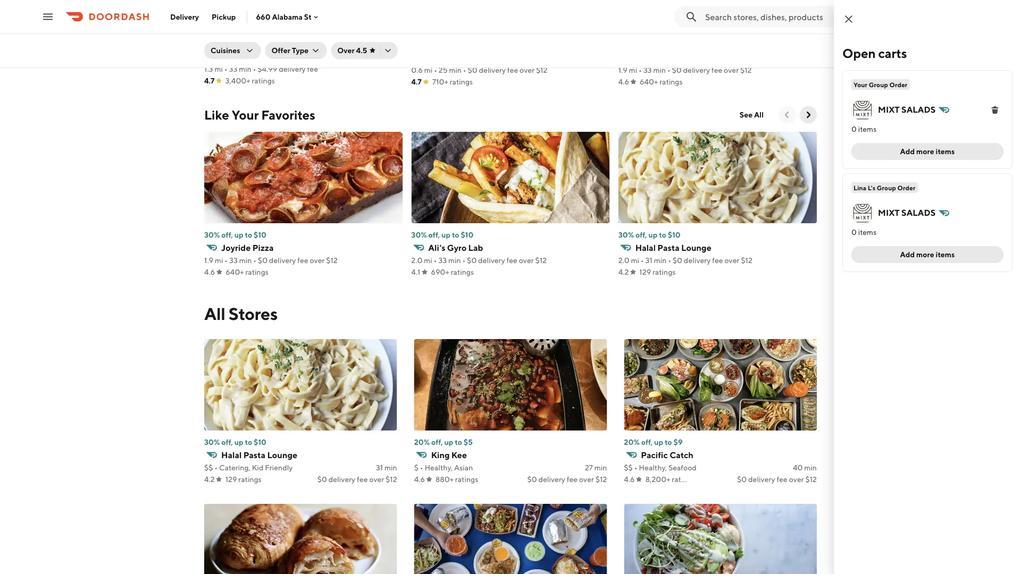 Task type: vqa. For each thing, say whether or not it's contained in the screenshot.
halal related to $0
yes



Task type: locate. For each thing, give the bounding box(es) containing it.
0 vertical spatial lounge
[[682, 243, 712, 253]]

1 vertical spatial add
[[901, 250, 915, 259]]

halal up 2.0 mi • 31 min • $0 delivery fee over $12
[[636, 243, 656, 253]]

1 vertical spatial halal pasta lounge
[[221, 450, 297, 461]]

2 2.0 from the left
[[619, 256, 630, 265]]

0 horizontal spatial 20%
[[204, 40, 220, 49]]

pasta
[[658, 243, 680, 253], [244, 450, 266, 461]]

$10 for 129 ratings
[[668, 231, 681, 239]]

0 horizontal spatial healthy,
[[425, 464, 453, 472]]

$$ left catering,
[[204, 464, 213, 472]]

129 ratings
[[640, 268, 676, 277], [225, 475, 262, 484]]

1 horizontal spatial your
[[854, 81, 868, 88]]

0 horizontal spatial $0 delivery fee over $12
[[317, 475, 397, 484]]

0 horizontal spatial $5
[[254, 40, 263, 49]]

1 vertical spatial salads
[[902, 208, 936, 218]]

2 add from the top
[[901, 250, 915, 259]]

1 more from the top
[[917, 147, 935, 156]]

0 horizontal spatial your
[[232, 107, 259, 122]]

pasta for $0 delivery fee over $12
[[244, 450, 266, 461]]

offer type
[[272, 46, 309, 55]]

$5 for 20% off, up to $5
[[464, 438, 473, 447]]

30% off, up to $10 for 2.0 mi • 33 min • $0 delivery fee over $12
[[411, 231, 474, 239]]

delivery button
[[164, 8, 205, 25]]

to left $9
[[665, 438, 672, 447]]

$10 up 2.0 mi • 31 min • $0 delivery fee over $12
[[668, 231, 681, 239]]

30%
[[204, 231, 220, 239], [411, 231, 427, 239], [619, 231, 634, 239], [204, 438, 220, 447]]

add more items button for lina l's group order
[[852, 246, 1004, 263]]

0 horizontal spatial 1.9
[[204, 256, 213, 265]]

group
[[869, 81, 889, 88], [877, 184, 897, 192]]

1 vertical spatial more
[[917, 250, 935, 259]]

1 horizontal spatial $5
[[464, 438, 473, 447]]

mixt
[[878, 105, 900, 115], [878, 208, 900, 218]]

30% off, up to $10 up 2.0 mi • 31 min • $0 delivery fee over $12
[[619, 231, 681, 239]]

20% off, up to $5
[[414, 438, 473, 447]]

delete saved cart image
[[991, 106, 1000, 114]]

offer type button
[[265, 42, 327, 59]]

ratings
[[252, 76, 275, 85], [450, 77, 473, 86], [660, 77, 683, 86], [246, 268, 269, 277], [451, 268, 474, 277], [653, 268, 676, 277], [239, 475, 262, 484], [455, 475, 478, 484], [672, 475, 695, 484]]

$10 up kid
[[254, 438, 267, 447]]

more for lina l's group order
[[917, 250, 935, 259]]

up up joyride
[[234, 231, 244, 239]]

2 healthy, from the left
[[639, 464, 667, 472]]

1 horizontal spatial 1.9
[[619, 66, 628, 74]]

4.7 down 1.3
[[204, 76, 215, 85]]

1 horizontal spatial 20%
[[414, 438, 430, 447]]

halal pasta lounge for $0 delivery fee over $12
[[221, 450, 297, 461]]

all stores
[[204, 304, 278, 324]]

30% for 2.0 mi • 33 min • $0 delivery fee over $12
[[411, 231, 427, 239]]

660
[[256, 12, 271, 21]]

2 horizontal spatial $0 delivery fee over $12
[[737, 475, 817, 484]]

4.7 down 0.6
[[411, 77, 422, 86]]

$9
[[674, 438, 683, 447]]

up up plant
[[235, 40, 244, 49]]

0 horizontal spatial 2.0
[[411, 256, 423, 265]]

2 $0 delivery fee over $12 from the left
[[527, 475, 607, 484]]

0 horizontal spatial halal
[[221, 450, 242, 461]]

up up "king kee"
[[445, 438, 454, 447]]

0 horizontal spatial 4.7
[[204, 76, 215, 85]]

healthy, for pacific
[[639, 464, 667, 472]]

31 min
[[376, 464, 397, 472]]

3 $0 delivery fee over $12 from the left
[[737, 475, 817, 484]]

$10 up lab
[[461, 231, 474, 239]]

$0 delivery fee over $12 down 31 min
[[317, 475, 397, 484]]

0 vertical spatial halal pasta lounge
[[636, 243, 712, 253]]

0 horizontal spatial all
[[204, 304, 225, 324]]

add
[[901, 147, 915, 156], [901, 250, 915, 259]]

40
[[793, 464, 803, 472]]

$5 up kee
[[464, 438, 473, 447]]

0 vertical spatial mixt
[[878, 105, 900, 115]]

delivery inside 20% off, up to $5 the plant cafe organic 1.3 mi • 33 min • $4.99 delivery fee
[[279, 65, 306, 73]]

690+ ratings
[[431, 268, 474, 277]]

st
[[304, 12, 312, 21]]

fee inside 20% off, up to $5 the plant cafe organic 1.3 mi • 33 min • $4.99 delivery fee
[[307, 65, 318, 73]]

0
[[852, 125, 857, 134], [852, 228, 857, 237]]

129 down 2.0 mi • 31 min • $0 delivery fee over $12
[[640, 268, 651, 277]]

to
[[245, 40, 252, 49], [245, 231, 252, 239], [452, 231, 459, 239], [659, 231, 667, 239], [245, 438, 252, 447], [455, 438, 462, 447], [665, 438, 672, 447]]

20%
[[204, 40, 220, 49], [414, 438, 430, 447], [624, 438, 640, 447]]

like your favorites link
[[204, 106, 315, 123]]

halal
[[636, 243, 656, 253], [221, 450, 242, 461]]

0 items for lina
[[852, 228, 877, 237]]

items
[[859, 125, 877, 134], [936, 147, 955, 156], [859, 228, 877, 237], [936, 250, 955, 259]]

1 vertical spatial add more items
[[901, 250, 955, 259]]

up inside 20% off, up to $5 the plant cafe organic 1.3 mi • 33 min • $4.99 delivery fee
[[235, 40, 244, 49]]

0 down lina
[[852, 228, 857, 237]]

0 horizontal spatial 1.9 mi • 33 min • $0 delivery fee over $12
[[204, 256, 338, 265]]

1 vertical spatial 0
[[852, 228, 857, 237]]

more
[[917, 147, 935, 156], [917, 250, 935, 259]]

your down open
[[854, 81, 868, 88]]

$4.99
[[258, 65, 277, 73]]

0 horizontal spatial halal pasta lounge
[[221, 450, 297, 461]]

1 $0 delivery fee over $12 from the left
[[317, 475, 397, 484]]

1 vertical spatial all
[[204, 304, 225, 324]]

129 down catering,
[[225, 475, 237, 484]]

1 add more items from the top
[[901, 147, 955, 156]]

1 vertical spatial add more items link
[[852, 246, 1004, 263]]

0 horizontal spatial 640+
[[226, 268, 244, 277]]

group down open carts
[[869, 81, 889, 88]]

$0
[[468, 66, 478, 74], [672, 66, 682, 74], [258, 256, 268, 265], [467, 256, 477, 265], [673, 256, 683, 265], [317, 475, 327, 484], [527, 475, 537, 484], [737, 475, 747, 484]]

1 vertical spatial pasta
[[244, 450, 266, 461]]

to up 2.0 mi • 31 min • $0 delivery fee over $12
[[659, 231, 667, 239]]

1 horizontal spatial 4.7
[[411, 77, 422, 86]]

0 vertical spatial 129 ratings
[[640, 268, 676, 277]]

0 vertical spatial 0
[[852, 125, 857, 134]]

0 horizontal spatial 129
[[225, 475, 237, 484]]

0 vertical spatial mixt salads
[[878, 105, 936, 115]]

0 vertical spatial 31
[[646, 256, 653, 265]]

20% inside 20% off, up to $5 the plant cafe organic 1.3 mi • 33 min • $4.99 delivery fee
[[204, 40, 220, 49]]

$ • healthy, asian
[[414, 464, 473, 472]]

4.6
[[619, 77, 629, 86], [204, 268, 215, 277], [414, 475, 425, 484], [624, 475, 635, 484]]

the
[[204, 52, 219, 62]]

1 horizontal spatial all
[[755, 110, 764, 119]]

1 vertical spatial mixt salads
[[878, 208, 936, 218]]

lab
[[469, 243, 483, 253]]

2.0 for ali's gyro lab
[[411, 256, 423, 265]]

0 vertical spatial add
[[901, 147, 915, 156]]

1 horizontal spatial healthy,
[[639, 464, 667, 472]]

$10 up pizza
[[254, 231, 267, 239]]

all right see
[[755, 110, 764, 119]]

30% for 2.0 mi • 31 min • $0 delivery fee over $12
[[619, 231, 634, 239]]

1 add from the top
[[901, 147, 915, 156]]

30% off, up to $10
[[204, 231, 267, 239], [411, 231, 474, 239], [619, 231, 681, 239], [204, 438, 267, 447]]

4.7
[[204, 76, 215, 85], [411, 77, 422, 86]]

20% for pacific catch
[[624, 438, 640, 447]]

pasta up 2.0 mi • 31 min • $0 delivery fee over $12
[[658, 243, 680, 253]]

0.6 mi • 25 min • $0 delivery fee over $12
[[411, 66, 548, 74]]

to up kee
[[455, 438, 462, 447]]

order
[[890, 81, 908, 88], [898, 184, 916, 192]]

31
[[646, 256, 653, 265], [376, 464, 383, 472]]

1 0 from the top
[[852, 125, 857, 134]]

up up 2.0 mi • 31 min • $0 delivery fee over $12
[[649, 231, 658, 239]]

0 horizontal spatial pasta
[[244, 450, 266, 461]]

0.6
[[411, 66, 423, 74]]

0 items down your group order at the right
[[852, 125, 877, 134]]

1 vertical spatial 31
[[376, 464, 383, 472]]

$$ for halal
[[204, 464, 213, 472]]

organic
[[265, 52, 297, 62]]

healthy, for king
[[425, 464, 453, 472]]

2 $$ from the left
[[624, 464, 633, 472]]

0 vertical spatial 1.9
[[619, 66, 628, 74]]

ali's gyro lab
[[428, 243, 483, 253]]

2.0
[[411, 256, 423, 265], [619, 256, 630, 265]]

1 horizontal spatial lounge
[[682, 243, 712, 253]]

pacific
[[641, 450, 668, 461]]

1 vertical spatial add more items button
[[852, 246, 1004, 263]]

1 add more items link from the top
[[852, 143, 1004, 160]]

0 vertical spatial salads
[[902, 105, 936, 115]]

0 vertical spatial add more items
[[901, 147, 955, 156]]

0 vertical spatial pasta
[[658, 243, 680, 253]]

off, up joyride
[[221, 231, 233, 239]]

salads down lina l's group order
[[902, 208, 936, 218]]

$0 delivery fee over $12 for halal pasta lounge
[[317, 475, 397, 484]]

0 vertical spatial 4.2
[[619, 268, 629, 277]]

your right like
[[232, 107, 259, 122]]

previous button of carousel image
[[782, 110, 793, 120]]

all left stores
[[204, 304, 225, 324]]

off, up plant
[[222, 40, 233, 49]]

order down carts
[[890, 81, 908, 88]]

lounge up 'friendly'
[[267, 450, 297, 461]]

4.7 for 710+ ratings
[[411, 77, 422, 86]]

4.2
[[619, 268, 629, 277], [204, 475, 215, 484]]

1 add more items button from the top
[[852, 143, 1004, 160]]

0 vertical spatial more
[[917, 147, 935, 156]]

0 vertical spatial 640+ ratings
[[640, 77, 683, 86]]

mixt down lina l's group order
[[878, 208, 900, 218]]

lounge up 2.0 mi • 31 min • $0 delivery fee over $12
[[682, 243, 712, 253]]

off, up 2.0 mi • 31 min • $0 delivery fee over $12
[[636, 231, 647, 239]]

$$ right 27 min
[[624, 464, 633, 472]]

$12
[[536, 66, 548, 74], [741, 66, 752, 74], [326, 256, 338, 265], [536, 256, 547, 265], [741, 256, 753, 265], [386, 475, 397, 484], [596, 475, 607, 484], [806, 475, 817, 484]]

halal pasta lounge up 2.0 mi • 31 min • $0 delivery fee over $12
[[636, 243, 712, 253]]

0 down your group order at the right
[[852, 125, 857, 134]]

to up $$ • catering, kid friendly
[[245, 438, 252, 447]]

880+
[[436, 475, 454, 484]]

min inside 20% off, up to $5 the plant cafe organic 1.3 mi • 33 min • $4.99 delivery fee
[[239, 65, 252, 73]]

0 for your group order
[[852, 125, 857, 134]]

salads
[[902, 105, 936, 115], [902, 208, 936, 218]]

660 alabama st
[[256, 12, 312, 21]]

1 healthy, from the left
[[425, 464, 453, 472]]

salads down your group order at the right
[[902, 105, 936, 115]]

2 0 from the top
[[852, 228, 857, 237]]

129 ratings down $$ • catering, kid friendly
[[225, 475, 262, 484]]

0 vertical spatial order
[[890, 81, 908, 88]]

1 2.0 from the left
[[411, 256, 423, 265]]

kid
[[252, 464, 264, 472]]

1 horizontal spatial 640+
[[640, 77, 658, 86]]

$0 delivery fee over $12 down 27
[[527, 475, 607, 484]]

off, up catering,
[[221, 438, 233, 447]]

pasta up kid
[[244, 450, 266, 461]]

2 add more items from the top
[[901, 250, 955, 259]]

1 horizontal spatial halal
[[636, 243, 656, 253]]

lounge
[[682, 243, 712, 253], [267, 450, 297, 461]]

1 vertical spatial lounge
[[267, 450, 297, 461]]

1 horizontal spatial $0 delivery fee over $12
[[527, 475, 607, 484]]

$5 up cafe
[[254, 40, 263, 49]]

1 vertical spatial 0 items
[[852, 228, 877, 237]]

mi
[[215, 65, 223, 73], [424, 66, 433, 74], [629, 66, 637, 74], [215, 256, 223, 265], [424, 256, 432, 265], [631, 256, 640, 265]]

fee
[[307, 65, 318, 73], [508, 66, 518, 74], [712, 66, 723, 74], [298, 256, 308, 265], [507, 256, 518, 265], [713, 256, 723, 265], [357, 475, 368, 484], [567, 475, 578, 484], [777, 475, 788, 484]]

20% up the
[[204, 40, 220, 49]]

•
[[224, 65, 228, 73], [253, 65, 256, 73], [434, 66, 437, 74], [463, 66, 466, 74], [639, 66, 642, 74], [668, 66, 671, 74], [225, 256, 228, 265], [253, 256, 256, 265], [434, 256, 437, 265], [463, 256, 466, 265], [641, 256, 644, 265], [668, 256, 672, 265], [215, 464, 218, 472], [420, 464, 423, 472], [635, 464, 638, 472]]

2 add more items button from the top
[[852, 246, 1004, 263]]

mixt salads down your group order at the right
[[878, 105, 936, 115]]

20% up $
[[414, 438, 430, 447]]

order right l's
[[898, 184, 916, 192]]

0 vertical spatial add more items button
[[852, 143, 1004, 160]]

halal pasta lounge up kid
[[221, 450, 297, 461]]

2 0 items from the top
[[852, 228, 877, 237]]

to up cafe
[[245, 40, 252, 49]]

1.9
[[619, 66, 628, 74], [204, 256, 213, 265]]

$0 delivery fee over $12 down '40'
[[737, 475, 817, 484]]

690+
[[431, 268, 450, 277]]

0 vertical spatial halal
[[636, 243, 656, 253]]

mixt salads down lina l's group order
[[878, 208, 936, 218]]

1 horizontal spatial pasta
[[658, 243, 680, 253]]

$5
[[254, 40, 263, 49], [464, 438, 473, 447]]

healthy, up "8,200+"
[[639, 464, 667, 472]]

30% off, up to $10 up "ali's"
[[411, 231, 474, 239]]

0 vertical spatial 1.9 mi • 33 min • $0 delivery fee over $12
[[619, 66, 752, 74]]

1 horizontal spatial 129 ratings
[[640, 268, 676, 277]]

min
[[239, 65, 252, 73], [449, 66, 462, 74], [654, 66, 666, 74], [239, 256, 252, 265], [449, 256, 461, 265], [654, 256, 667, 265], [385, 464, 397, 472], [595, 464, 607, 472], [805, 464, 817, 472]]

1 vertical spatial halal
[[221, 450, 242, 461]]

group right l's
[[877, 184, 897, 192]]

healthy,
[[425, 464, 453, 472], [639, 464, 667, 472]]

2 more from the top
[[917, 250, 935, 259]]

1 horizontal spatial halal pasta lounge
[[636, 243, 712, 253]]

$$ • healthy, seafood
[[624, 464, 697, 472]]

up up catering,
[[234, 438, 244, 447]]

add more items button for your group order
[[852, 143, 1004, 160]]

2.0 for halal pasta lounge
[[619, 256, 630, 265]]

up
[[235, 40, 244, 49], [234, 231, 244, 239], [442, 231, 451, 239], [649, 231, 658, 239], [234, 438, 244, 447], [445, 438, 454, 447], [654, 438, 664, 447]]

$5 inside 20% off, up to $5 the plant cafe organic 1.3 mi • 33 min • $4.99 delivery fee
[[254, 40, 263, 49]]

1 vertical spatial 640+ ratings
[[226, 268, 269, 277]]

0 items down lina
[[852, 228, 877, 237]]

0 vertical spatial all
[[755, 110, 764, 119]]

0 horizontal spatial 4.2
[[204, 475, 215, 484]]

30% off, up to $10 up joyride
[[204, 231, 267, 239]]

0 vertical spatial 129
[[640, 268, 651, 277]]

plant
[[221, 52, 242, 62]]

lounge for $0 delivery fee over $12
[[267, 450, 297, 461]]

1 vertical spatial $5
[[464, 438, 473, 447]]

2 salads from the top
[[902, 208, 936, 218]]

2 horizontal spatial 20%
[[624, 438, 640, 447]]

healthy, down king
[[425, 464, 453, 472]]

2 add more items link from the top
[[852, 246, 1004, 263]]

1 vertical spatial mixt
[[878, 208, 900, 218]]

up up pacific
[[654, 438, 664, 447]]

129 ratings down 2.0 mi • 31 min • $0 delivery fee over $12
[[640, 268, 676, 277]]

1 vertical spatial 129 ratings
[[225, 475, 262, 484]]

halal up catering,
[[221, 450, 242, 461]]

0 horizontal spatial $$
[[204, 464, 213, 472]]

0 horizontal spatial 31
[[376, 464, 383, 472]]

0 horizontal spatial lounge
[[267, 450, 297, 461]]

0 vertical spatial 0 items
[[852, 125, 877, 134]]

to inside 20% off, up to $5 the plant cafe organic 1.3 mi • 33 min • $4.99 delivery fee
[[245, 40, 252, 49]]

mixt down your group order at the right
[[878, 105, 900, 115]]

4.7 for 3,400+ ratings
[[204, 76, 215, 85]]

0 horizontal spatial 640+ ratings
[[226, 268, 269, 277]]

1 $$ from the left
[[204, 464, 213, 472]]

1 0 items from the top
[[852, 125, 877, 134]]

1 horizontal spatial $$
[[624, 464, 633, 472]]

up up "ali's"
[[442, 231, 451, 239]]

2 mixt salads from the top
[[878, 208, 936, 218]]

20% for king kee
[[414, 438, 430, 447]]

to up joyride pizza
[[245, 231, 252, 239]]

0 horizontal spatial 129 ratings
[[225, 475, 262, 484]]

0 vertical spatial $5
[[254, 40, 263, 49]]

20% up the $$ • healthy, seafood
[[624, 438, 640, 447]]

0 vertical spatial add more items link
[[852, 143, 1004, 160]]

1.9 mi • 33 min • $0 delivery fee over $12
[[619, 66, 752, 74], [204, 256, 338, 265]]

3,400+ ratings
[[225, 76, 275, 85]]

1 horizontal spatial 2.0
[[619, 256, 630, 265]]

$5 for 20% off, up to $5 the plant cafe organic 1.3 mi • 33 min • $4.99 delivery fee
[[254, 40, 263, 49]]



Task type: describe. For each thing, give the bounding box(es) containing it.
0 vertical spatial your
[[854, 81, 868, 88]]

add for your group order
[[901, 147, 915, 156]]

0 vertical spatial 640+
[[640, 77, 658, 86]]

over 4.5
[[337, 46, 367, 55]]

1 vertical spatial your
[[232, 107, 259, 122]]

open carts
[[843, 45, 907, 61]]

1 vertical spatial 1.9
[[204, 256, 213, 265]]

30% off, up to $10 for 2.0 mi • 31 min • $0 delivery fee over $12
[[619, 231, 681, 239]]

more for your group order
[[917, 147, 935, 156]]

your group order
[[854, 81, 908, 88]]

pizza
[[253, 243, 274, 253]]

880+ ratings
[[436, 475, 478, 484]]

l's
[[868, 184, 876, 192]]

710+
[[432, 77, 448, 86]]

add more items for your group order
[[901, 147, 955, 156]]

20% off, up to $5 the plant cafe organic 1.3 mi • 33 min • $4.99 delivery fee
[[204, 40, 318, 73]]

30% off, up to $10 up catering,
[[204, 438, 267, 447]]

add more items for lina l's group order
[[901, 250, 955, 259]]

to up ali's gyro lab
[[452, 231, 459, 239]]

kee
[[452, 450, 467, 461]]

cuisines
[[211, 46, 240, 55]]

pickup
[[212, 12, 236, 21]]

lina l's group order
[[854, 184, 916, 192]]

20% off, up to $9
[[624, 438, 683, 447]]

$10 for $0 delivery fee over $12
[[254, 438, 267, 447]]

over 4.5 button
[[331, 42, 398, 59]]

1 horizontal spatial 129
[[640, 268, 651, 277]]

see all
[[740, 110, 764, 119]]

1 horizontal spatial 31
[[646, 256, 653, 265]]

$$ for pacific
[[624, 464, 633, 472]]

off, up "ali's"
[[429, 231, 440, 239]]

pickup button
[[205, 8, 242, 25]]

over
[[337, 46, 355, 55]]

like your favorites
[[204, 107, 315, 122]]

off, up king
[[432, 438, 443, 447]]

mi inside 20% off, up to $5 the plant cafe organic 1.3 mi • 33 min • $4.99 delivery fee
[[215, 65, 223, 73]]

$10 for 690+ ratings
[[461, 231, 474, 239]]

2.0 mi • 33 min • $0 delivery fee over $12
[[411, 256, 547, 265]]

catch
[[670, 450, 694, 461]]

open menu image
[[42, 10, 54, 23]]

pasta for 129 ratings
[[658, 243, 680, 253]]

halal pasta lounge for 129 ratings
[[636, 243, 712, 253]]

add more items link for lina l's group order
[[852, 246, 1004, 263]]

carts
[[879, 45, 907, 61]]

off, up pacific
[[641, 438, 653, 447]]

joyride pizza
[[221, 243, 274, 253]]

25
[[439, 66, 448, 74]]

lina
[[854, 184, 867, 192]]

1 vertical spatial group
[[877, 184, 897, 192]]

type
[[292, 46, 309, 55]]

king kee
[[431, 450, 467, 461]]

see
[[740, 110, 753, 119]]

offer
[[272, 46, 290, 55]]

1 horizontal spatial 4.2
[[619, 268, 629, 277]]

cuisines button
[[204, 42, 261, 59]]

1 salads from the top
[[902, 105, 936, 115]]

halal for 129
[[636, 243, 656, 253]]

alabama
[[272, 12, 303, 21]]

asian
[[454, 464, 473, 472]]

1 vertical spatial 129
[[225, 475, 237, 484]]

8,200+ ratings
[[646, 475, 695, 484]]

$$ • catering, kid friendly
[[204, 464, 293, 472]]

1 vertical spatial 640+
[[226, 268, 244, 277]]

3,400+
[[225, 76, 250, 85]]

$0 delivery fee over $12 for pacific catch
[[737, 475, 817, 484]]

delivery
[[170, 12, 199, 21]]

4.5
[[356, 46, 367, 55]]

add for lina l's group order
[[901, 250, 915, 259]]

0 vertical spatial group
[[869, 81, 889, 88]]

8,200+
[[646, 475, 671, 484]]

0 for lina l's group order
[[852, 228, 857, 237]]

gyro
[[447, 243, 467, 253]]

0 items for your
[[852, 125, 877, 134]]

1.3
[[204, 65, 213, 73]]

off, inside 20% off, up to $5 the plant cafe organic 1.3 mi • 33 min • $4.99 delivery fee
[[222, 40, 233, 49]]

catering,
[[219, 464, 251, 472]]

$
[[414, 464, 419, 472]]

joyride
[[221, 243, 251, 253]]

stores
[[229, 304, 278, 324]]

27
[[585, 464, 593, 472]]

2 mixt from the top
[[878, 208, 900, 218]]

$10 for 640+ ratings
[[254, 231, 267, 239]]

halal for $0
[[221, 450, 242, 461]]

4.1
[[411, 268, 421, 277]]

660 alabama st button
[[256, 12, 320, 21]]

1 horizontal spatial 1.9 mi • 33 min • $0 delivery fee over $12
[[619, 66, 752, 74]]

cafe
[[244, 52, 263, 62]]

seafood
[[669, 464, 697, 472]]

40 min
[[793, 464, 817, 472]]

1 vertical spatial order
[[898, 184, 916, 192]]

710+ ratings
[[432, 77, 473, 86]]

like
[[204, 107, 229, 122]]

see all link
[[734, 106, 770, 123]]

$0 delivery fee over $12 for king kee
[[527, 475, 607, 484]]

pacific catch
[[641, 450, 694, 461]]

2.0 mi • 31 min • $0 delivery fee over $12
[[619, 256, 753, 265]]

friendly
[[265, 464, 293, 472]]

favorites
[[261, 107, 315, 122]]

1 vertical spatial 4.2
[[204, 475, 215, 484]]

close image
[[843, 13, 856, 26]]

33 inside 20% off, up to $5 the plant cafe organic 1.3 mi • 33 min • $4.99 delivery fee
[[229, 65, 238, 73]]

1 mixt salads from the top
[[878, 105, 936, 115]]

1 mixt from the top
[[878, 105, 900, 115]]

open
[[843, 45, 876, 61]]

1 horizontal spatial 640+ ratings
[[640, 77, 683, 86]]

king
[[431, 450, 450, 461]]

30% off, up to $10 for 1.9 mi • 33 min • $0 delivery fee over $12
[[204, 231, 267, 239]]

add more items link for your group order
[[852, 143, 1004, 160]]

30% for 1.9 mi • 33 min • $0 delivery fee over $12
[[204, 231, 220, 239]]

ali's
[[428, 243, 446, 253]]

1 vertical spatial 1.9 mi • 33 min • $0 delivery fee over $12
[[204, 256, 338, 265]]

27 min
[[585, 464, 607, 472]]

lounge for 129 ratings
[[682, 243, 712, 253]]

next button of carousel image
[[803, 110, 814, 120]]



